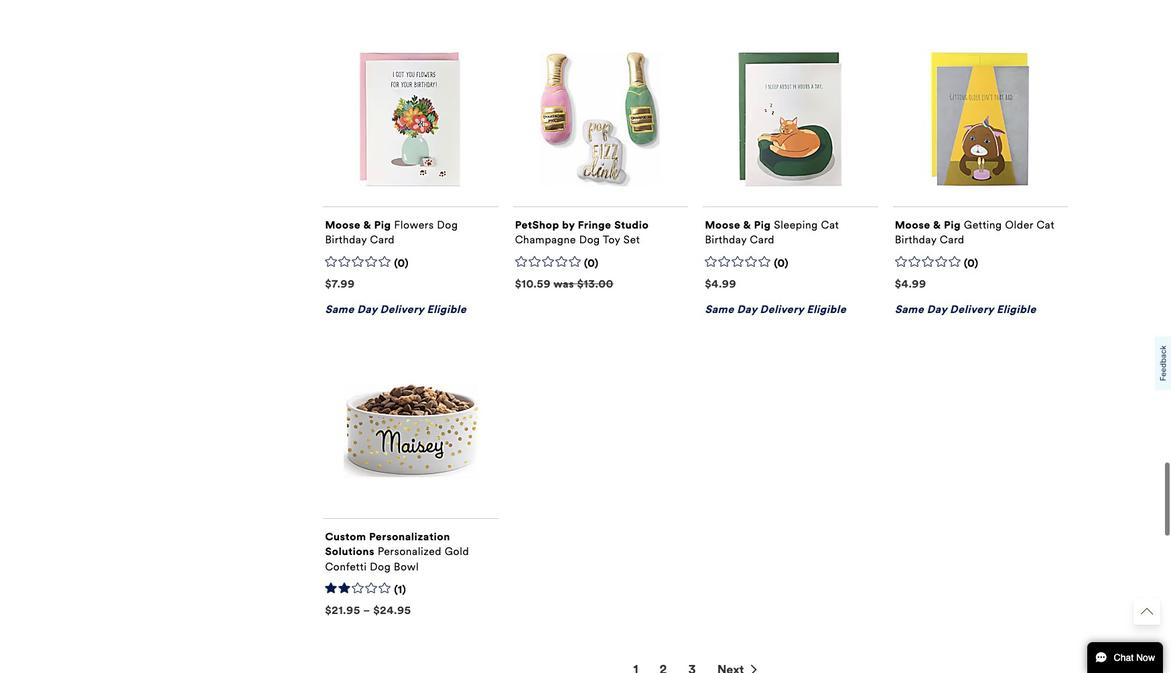 Task type: vqa. For each thing, say whether or not it's contained in the screenshot.
the $14.99 related to $14.99
no



Task type: locate. For each thing, give the bounding box(es) containing it.
2 eligible from the left
[[807, 301, 847, 313]]

0 reviews element down the getting older cat birthday card
[[964, 254, 979, 268]]

card
[[370, 231, 395, 244], [750, 231, 775, 244], [940, 231, 965, 244]]

0 reviews element
[[394, 254, 409, 268], [584, 254, 599, 268], [774, 254, 789, 268], [964, 254, 979, 268]]

2 horizontal spatial same
[[895, 301, 925, 313]]

1 horizontal spatial delivery
[[760, 301, 804, 313]]

2 $4.99 from the left
[[895, 275, 927, 288]]

2 horizontal spatial same day delivery eligible
[[895, 301, 1037, 313]]

1 moose & pig from the left
[[325, 216, 391, 229]]

1 horizontal spatial birthday
[[705, 231, 747, 244]]

3 birthday from the left
[[895, 231, 937, 244]]

2 & from the left
[[744, 216, 752, 229]]

1 same from the left
[[325, 301, 354, 313]]

0 horizontal spatial &
[[364, 216, 372, 229]]

(0) for champagne dog toy set
[[584, 254, 599, 267]]

card inside sleeping cat birthday card
[[750, 231, 775, 244]]

pig left getting
[[945, 216, 961, 229]]

1 horizontal spatial pig
[[755, 216, 771, 229]]

0 horizontal spatial same day delivery eligible
[[325, 301, 467, 313]]

0 reviews element for sleeping cat birthday card
[[774, 254, 789, 268]]

3 delivery from the left
[[950, 301, 994, 313]]

dog down fringe
[[579, 231, 600, 244]]

dog down custom personalization solutions
[[370, 557, 391, 570]]

personalization
[[369, 528, 450, 541]]

2 horizontal spatial card
[[940, 231, 965, 244]]

birthday inside flowers dog birthday card
[[325, 231, 367, 244]]

1 & from the left
[[364, 216, 372, 229]]

&
[[364, 216, 372, 229], [744, 216, 752, 229], [934, 216, 942, 229]]

card down getting
[[940, 231, 965, 244]]

cat inside the getting older cat birthday card
[[1037, 216, 1055, 229]]

sleeping
[[774, 216, 818, 229]]

$21.95
[[325, 602, 361, 614]]

& left flowers
[[364, 216, 372, 229]]

2 card from the left
[[750, 231, 775, 244]]

delivery for flowers
[[380, 301, 424, 313]]

was
[[554, 275, 575, 288]]

2 horizontal spatial day
[[927, 301, 948, 313]]

pig for flowers
[[374, 216, 391, 229]]

(0) down the getting older cat birthday card
[[964, 254, 979, 267]]

eligible for getting older cat birthday card
[[997, 301, 1037, 313]]

1 horizontal spatial same day delivery eligible
[[705, 301, 847, 313]]

day for sleeping cat birthday card
[[737, 301, 758, 313]]

custom personalization solutions
[[325, 528, 450, 555]]

1 horizontal spatial dog
[[437, 216, 458, 229]]

eligible
[[427, 301, 467, 313], [807, 301, 847, 313], [997, 301, 1037, 313]]

$10.59 was $13.00
[[515, 275, 614, 288]]

1 horizontal spatial moose
[[705, 216, 741, 229]]

moose & pig left flowers
[[325, 216, 391, 229]]

card for flowers
[[370, 231, 395, 244]]

(0) down flowers dog birthday card
[[394, 254, 409, 267]]

2 horizontal spatial moose
[[895, 216, 931, 229]]

cat inside sleeping cat birthday card
[[822, 216, 840, 229]]

card down sleeping
[[750, 231, 775, 244]]

moose
[[325, 216, 361, 229], [705, 216, 741, 229], [895, 216, 931, 229]]

4 0 reviews element from the left
[[964, 254, 979, 268]]

& left sleeping
[[744, 216, 752, 229]]

card down flowers
[[370, 231, 395, 244]]

2 horizontal spatial moose & pig
[[895, 216, 961, 229]]

1 (0) from the left
[[394, 254, 409, 267]]

1 moose from the left
[[325, 216, 361, 229]]

1 delivery from the left
[[380, 301, 424, 313]]

same for getting older cat birthday card
[[895, 301, 925, 313]]

1 cat from the left
[[822, 216, 840, 229]]

2 same from the left
[[705, 301, 735, 313]]

birthday
[[325, 231, 367, 244], [705, 231, 747, 244], [895, 231, 937, 244]]

0 horizontal spatial day
[[357, 301, 377, 313]]

dog inside flowers dog birthday card
[[437, 216, 458, 229]]

getting older cat birthday card
[[895, 216, 1055, 244]]

3 moose & pig from the left
[[895, 216, 961, 229]]

pig left flowers
[[374, 216, 391, 229]]

2 delivery from the left
[[760, 301, 804, 313]]

3 pig from the left
[[945, 216, 961, 229]]

1 vertical spatial dog
[[579, 231, 600, 244]]

flowers dog birthday card
[[325, 216, 458, 244]]

2 moose & pig from the left
[[705, 216, 771, 229]]

2 cat from the left
[[1037, 216, 1055, 229]]

card for sleeping
[[750, 231, 775, 244]]

1 same day delivery eligible from the left
[[325, 301, 467, 313]]

1 horizontal spatial same
[[705, 301, 735, 313]]

1 card from the left
[[370, 231, 395, 244]]

card inside flowers dog birthday card
[[370, 231, 395, 244]]

(0) down sleeping cat birthday card
[[774, 254, 789, 267]]

2 0 reviews element from the left
[[584, 254, 599, 268]]

3 & from the left
[[934, 216, 942, 229]]

dog inside "personalized gold confetti dog bowl"
[[370, 557, 391, 570]]

2 horizontal spatial dog
[[579, 231, 600, 244]]

set
[[624, 231, 640, 244]]

2 (0) from the left
[[584, 254, 599, 267]]

& left getting
[[934, 216, 942, 229]]

$4.99 for sleeping cat birthday card
[[705, 275, 737, 288]]

1 day from the left
[[357, 301, 377, 313]]

birthday for sleeping cat birthday card
[[705, 231, 747, 244]]

cat right sleeping
[[822, 216, 840, 229]]

birthday inside the getting older cat birthday card
[[895, 231, 937, 244]]

same
[[325, 301, 354, 313], [705, 301, 735, 313], [895, 301, 925, 313]]

0 horizontal spatial cat
[[822, 216, 840, 229]]

moose & pig for getting older cat birthday card
[[895, 216, 961, 229]]

1 horizontal spatial eligible
[[807, 301, 847, 313]]

moose for getting older cat birthday card
[[895, 216, 931, 229]]

0 horizontal spatial delivery
[[380, 301, 424, 313]]

moose & pig
[[325, 216, 391, 229], [705, 216, 771, 229], [895, 216, 961, 229]]

2 moose from the left
[[705, 216, 741, 229]]

1 horizontal spatial &
[[744, 216, 752, 229]]

1 horizontal spatial day
[[737, 301, 758, 313]]

day
[[357, 301, 377, 313], [737, 301, 758, 313], [927, 301, 948, 313]]

1 horizontal spatial moose & pig
[[705, 216, 771, 229]]

$4.99
[[705, 275, 737, 288], [895, 275, 927, 288]]

3 day from the left
[[927, 301, 948, 313]]

cat
[[822, 216, 840, 229], [1037, 216, 1055, 229]]

getting
[[965, 216, 1003, 229]]

–
[[363, 602, 371, 614]]

dog right flowers
[[437, 216, 458, 229]]

1 horizontal spatial cat
[[1037, 216, 1055, 229]]

1 birthday from the left
[[325, 231, 367, 244]]

by
[[563, 216, 575, 229]]

0 horizontal spatial same
[[325, 301, 354, 313]]

3 0 reviews element from the left
[[774, 254, 789, 268]]

(0) up $13.00
[[584, 254, 599, 267]]

0 horizontal spatial $4.99
[[705, 275, 737, 288]]

dog
[[437, 216, 458, 229], [579, 231, 600, 244], [370, 557, 391, 570]]

4 (0) from the left
[[964, 254, 979, 267]]

1 horizontal spatial $4.99
[[895, 275, 927, 288]]

(0)
[[394, 254, 409, 267], [584, 254, 599, 267], [774, 254, 789, 267], [964, 254, 979, 267]]

1 $4.99 from the left
[[705, 275, 737, 288]]

$10.59
[[515, 275, 551, 288]]

0 horizontal spatial moose
[[325, 216, 361, 229]]

0 reviews element down sleeping cat birthday card
[[774, 254, 789, 268]]

moose & pig left getting
[[895, 216, 961, 229]]

personalized gold confetti dog bowl
[[325, 543, 469, 570]]

& for sleeping
[[744, 216, 752, 229]]

0 horizontal spatial card
[[370, 231, 395, 244]]

3 same from the left
[[895, 301, 925, 313]]

flowers
[[394, 216, 434, 229]]

icon angle right 2 image
[[750, 662, 758, 673]]

3 eligible from the left
[[997, 301, 1037, 313]]

confetti
[[325, 557, 367, 570]]

(0) for flowers dog birthday card
[[394, 254, 409, 267]]

from $21.95 up to $24.95 element
[[325, 602, 411, 614]]

1 horizontal spatial card
[[750, 231, 775, 244]]

1 0 reviews element from the left
[[394, 254, 409, 268]]

2 pig from the left
[[755, 216, 771, 229]]

2 horizontal spatial delivery
[[950, 301, 994, 313]]

moose for flowers dog birthday card
[[325, 216, 361, 229]]

3 card from the left
[[940, 231, 965, 244]]

2 vertical spatial dog
[[370, 557, 391, 570]]

cat right older
[[1037, 216, 1055, 229]]

same day delivery eligible
[[325, 301, 467, 313], [705, 301, 847, 313], [895, 301, 1037, 313]]

$24.95
[[373, 602, 411, 614]]

0 horizontal spatial dog
[[370, 557, 391, 570]]

2 horizontal spatial &
[[934, 216, 942, 229]]

0 horizontal spatial moose & pig
[[325, 216, 391, 229]]

1 eligible from the left
[[427, 301, 467, 313]]

moose for sleeping cat birthday card
[[705, 216, 741, 229]]

2 day from the left
[[737, 301, 758, 313]]

3 moose from the left
[[895, 216, 931, 229]]

2 birthday from the left
[[705, 231, 747, 244]]

pig left sleeping
[[755, 216, 771, 229]]

$7.99
[[325, 275, 355, 288]]

0 horizontal spatial pig
[[374, 216, 391, 229]]

2 same day delivery eligible from the left
[[705, 301, 847, 313]]

gold
[[445, 543, 469, 555]]

3 (0) from the left
[[774, 254, 789, 267]]

1 pig from the left
[[374, 216, 391, 229]]

2 horizontal spatial birthday
[[895, 231, 937, 244]]

eligible for sleeping cat birthday card
[[807, 301, 847, 313]]

3 same day delivery eligible from the left
[[895, 301, 1037, 313]]

birthday inside sleeping cat birthday card
[[705, 231, 747, 244]]

2 horizontal spatial pig
[[945, 216, 961, 229]]

(0) for sleeping cat birthday card
[[774, 254, 789, 267]]

0 horizontal spatial eligible
[[427, 301, 467, 313]]

icon angle right 2 link
[[707, 659, 769, 673]]

0 vertical spatial dog
[[437, 216, 458, 229]]

pig
[[374, 216, 391, 229], [755, 216, 771, 229], [945, 216, 961, 229]]

0 reviews element up $13.00
[[584, 254, 599, 268]]

2 horizontal spatial eligible
[[997, 301, 1037, 313]]

0 reviews element down flowers dog birthday card
[[394, 254, 409, 268]]

delivery for getting
[[950, 301, 994, 313]]

delivery
[[380, 301, 424, 313], [760, 301, 804, 313], [950, 301, 994, 313]]

moose & pig left sleeping
[[705, 216, 771, 229]]

0 horizontal spatial birthday
[[325, 231, 367, 244]]



Task type: describe. For each thing, give the bounding box(es) containing it.
0 reviews element for champagne dog toy set
[[584, 254, 599, 268]]

bowl
[[394, 557, 419, 570]]

(0) for getting older cat birthday card
[[964, 254, 979, 267]]

petshop
[[515, 216, 560, 229]]

custom
[[325, 528, 366, 541]]

same for flowers dog birthday card
[[325, 301, 354, 313]]

day for flowers dog birthday card
[[357, 301, 377, 313]]

same day delivery eligible for sleeping
[[705, 301, 847, 313]]

same for sleeping cat birthday card
[[705, 301, 735, 313]]

$21.95 – $24.95
[[325, 602, 411, 614]]

moose & pig for flowers dog birthday card
[[325, 216, 391, 229]]

toy
[[603, 231, 621, 244]]

same day delivery eligible for getting
[[895, 301, 1037, 313]]

sleeping cat birthday card
[[705, 216, 840, 244]]

older
[[1006, 216, 1034, 229]]

petshop by fringe studio champagne dog toy set
[[515, 216, 649, 244]]

$13.00
[[577, 275, 614, 288]]

same day delivery eligible for flowers
[[325, 301, 467, 313]]

0 reviews element for getting older cat birthday card
[[964, 254, 979, 268]]

$4.99 for getting older cat birthday card
[[895, 275, 927, 288]]

dog inside petshop by fringe studio champagne dog toy set
[[579, 231, 600, 244]]

1 review element
[[394, 580, 407, 594]]

styled arrow button link
[[1134, 598, 1161, 625]]

pig for getting
[[945, 216, 961, 229]]

champagne
[[515, 231, 576, 244]]

moose & pig for sleeping cat birthday card
[[705, 216, 771, 229]]

eligible for flowers dog birthday card
[[427, 301, 467, 313]]

& for flowers
[[364, 216, 372, 229]]

birthday for flowers dog birthday card
[[325, 231, 367, 244]]

(1)
[[394, 580, 407, 593]]

pig for sleeping
[[755, 216, 771, 229]]

card inside the getting older cat birthday card
[[940, 231, 965, 244]]

solutions
[[325, 543, 375, 555]]

fringe
[[578, 216, 612, 229]]

0 reviews element for flowers dog birthday card
[[394, 254, 409, 268]]

& for getting
[[934, 216, 942, 229]]

studio
[[615, 216, 649, 229]]

day for getting older cat birthday card
[[927, 301, 948, 313]]

delivery for sleeping
[[760, 301, 804, 313]]

personalized
[[378, 543, 442, 555]]

scroll to top image
[[1142, 605, 1154, 617]]



